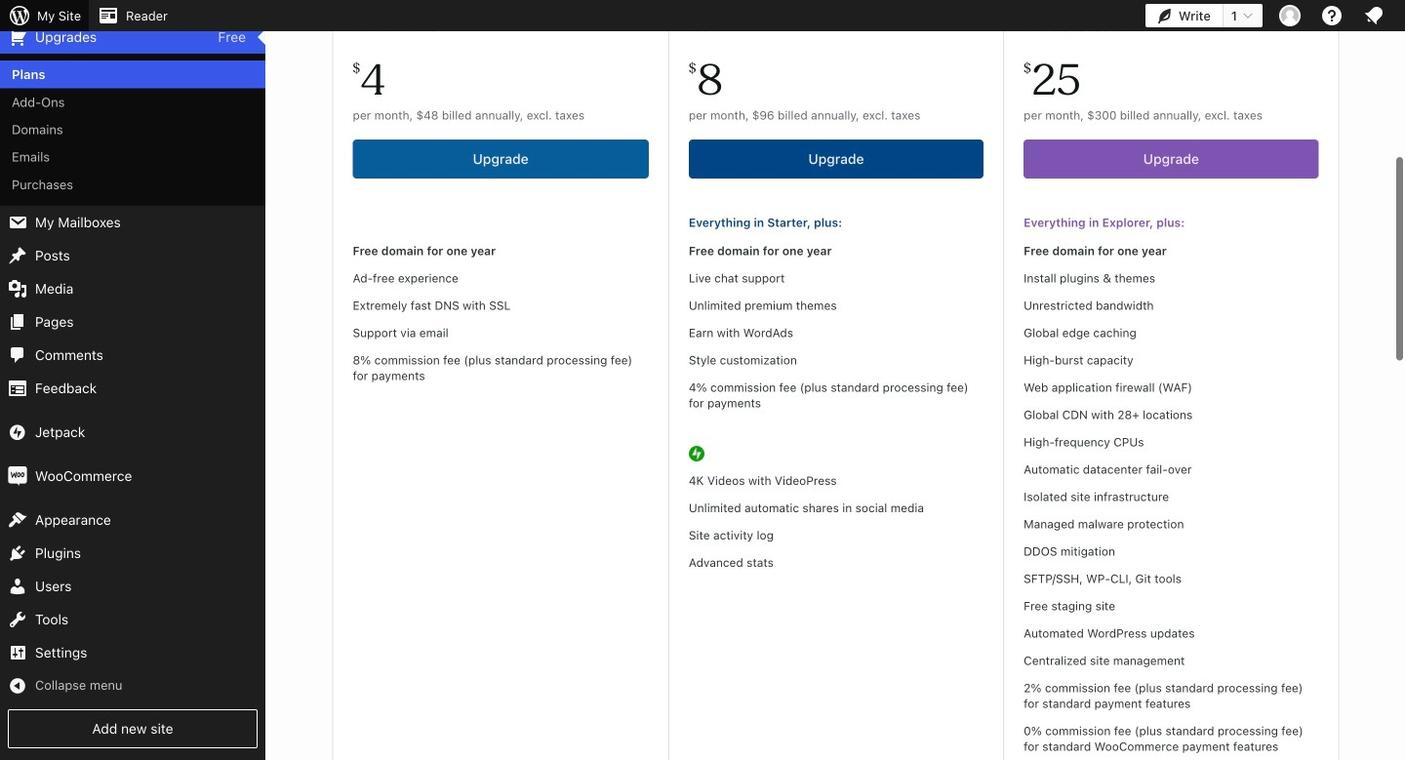 Task type: locate. For each thing, give the bounding box(es) containing it.
0 vertical spatial img image
[[8, 423, 27, 442]]

img image
[[8, 423, 27, 442], [8, 467, 27, 486]]

help image
[[1321, 4, 1344, 27]]

1 img image from the top
[[8, 423, 27, 442]]

list item
[[1397, 384, 1405, 457]]

my profile image
[[1280, 5, 1301, 26]]

highest hourly views 0 image
[[165, 0, 258, 13]]

manage your notifications image
[[1363, 4, 1386, 27]]

1 vertical spatial img image
[[8, 467, 27, 486]]



Task type: vqa. For each thing, say whether or not it's contained in the screenshot.
Photography
no



Task type: describe. For each thing, give the bounding box(es) containing it.
2 img image from the top
[[8, 467, 27, 486]]



